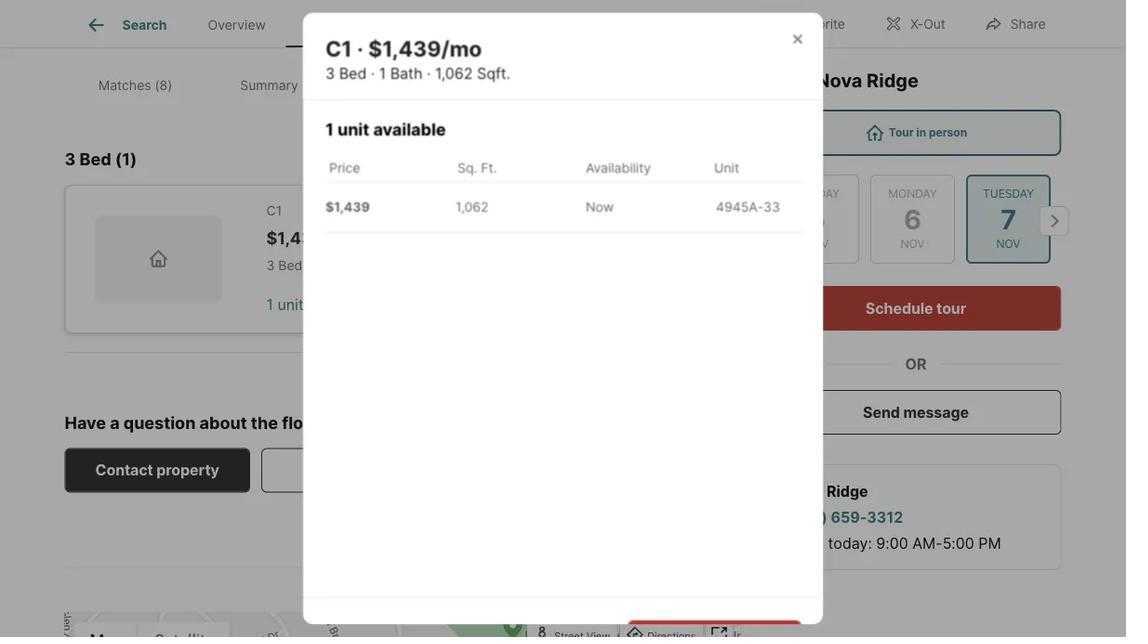 Task type: vqa. For each thing, say whether or not it's contained in the screenshot.
3rd Nov from left
yes



Task type: describe. For each thing, give the bounding box(es) containing it.
share
[[1011, 16, 1046, 32]]

1 vertical spatial bath
[[323, 258, 352, 274]]

c1 · $1,439/mo 3 bed · 1 bath · 1,062 sqft.
[[325, 35, 510, 82]]

(704) 659-3312 link
[[786, 509, 903, 527]]

ft.
[[481, 160, 497, 176]]

1 bed (3) tab
[[336, 63, 470, 109]]

2
[[508, 77, 516, 93]]

(3)
[[413, 77, 431, 93]]

6
[[903, 203, 921, 236]]

$1,439
[[325, 199, 369, 215]]

favorite
[[796, 16, 845, 32]]

search link
[[85, 14, 167, 36]]

a
[[110, 413, 120, 434]]

search
[[122, 17, 167, 33]]

x-
[[910, 16, 924, 32]]

c1 · $1,439/mo dialog
[[258, 13, 823, 638]]

1 vertical spatial sqft.
[[399, 258, 428, 274]]

contact property button
[[65, 449, 250, 494]]

4945a-33
[[716, 199, 780, 215]]

(4)
[[548, 77, 566, 93]]

3 for 3 bed (1)
[[65, 149, 76, 170]]

contact
[[95, 462, 153, 480]]

person
[[929, 126, 967, 139]]

pm
[[979, 535, 1001, 553]]

tuesday 7 nov
[[983, 187, 1034, 251]]

message
[[903, 404, 969, 422]]

send
[[863, 404, 900, 422]]

property
[[157, 462, 219, 480]]

tab list containing matches (8)
[[65, 59, 742, 112]]

favorite button
[[754, 4, 861, 42]]

now
[[585, 199, 613, 215]]

floor
[[282, 413, 320, 434]]

the
[[251, 413, 278, 434]]

tour in person
[[889, 126, 967, 139]]

3 bed · 1 bath · 1,062 sqft.
[[266, 258, 428, 274]]

3312
[[867, 509, 903, 527]]

map region
[[0, 613, 878, 638]]

(1)
[[115, 149, 137, 170]]

price
[[329, 160, 360, 176]]

nov for 6
[[900, 238, 924, 251]]

matches
[[98, 77, 151, 93]]

bed for 3 bed · 1 bath · 1,062 sqft.
[[278, 258, 303, 274]]

bed inside c1 · $1,439/mo 3 bed · 1 bath · 1,062 sqft.
[[339, 64, 366, 82]]

c1 $1,439/mo
[[266, 203, 356, 249]]

(8)
[[155, 77, 172, 93]]

next image
[[1039, 206, 1069, 236]]

· down c1 $1,439/mo
[[306, 258, 310, 274]]

3 bed (1)
[[65, 149, 137, 170]]

open
[[786, 535, 824, 553]]

0 vertical spatial ridge
[[867, 69, 919, 92]]

1 inside tab
[[376, 77, 382, 93]]

ridge inside "nova ridge (704) 659-3312 open today: 9:00 am-5:00 pm"
[[827, 483, 868, 501]]

unit inside c1 · $1,439/mo 'dialog'
[[337, 119, 369, 139]]

tuesday
[[983, 187, 1034, 201]]

0 horizontal spatial $1,439/mo
[[266, 228, 356, 249]]

about
[[200, 413, 247, 434]]

33
[[763, 199, 780, 215]]

have
[[65, 413, 106, 434]]

send message
[[863, 404, 969, 422]]

tour for tour in person
[[889, 126, 914, 139]]

share button
[[969, 4, 1062, 42]]

1 inside c1 · $1,439/mo 3 bed · 1 bath · 1,062 sqft.
[[379, 64, 386, 82]]

1 vertical spatial 1,062
[[455, 199, 488, 215]]

floor inside floor plans tab
[[307, 17, 339, 33]]

4945a-
[[716, 199, 763, 215]]

sq. ft.
[[457, 160, 497, 176]]

5:00
[[943, 535, 974, 553]]

schedule
[[866, 299, 933, 318]]

2 bed (4)
[[508, 77, 566, 93]]

x-out button
[[869, 4, 961, 42]]

unit
[[714, 160, 739, 176]]

$1,439/mo inside c1 · $1,439/mo 3 bed · 1 bath · 1,062 sqft.
[[368, 35, 482, 61]]

nova ridge (704) 659-3312 open today: 9:00 am-5:00 pm
[[786, 483, 1001, 553]]



Task type: locate. For each thing, give the bounding box(es) containing it.
available
[[373, 119, 446, 139], [308, 296, 369, 315]]

659-
[[831, 509, 867, 527]]

c1
[[325, 35, 352, 61], [266, 203, 282, 219]]

1 horizontal spatial available
[[373, 119, 446, 139]]

bath inside c1 · $1,439/mo 3 bed · 1 bath · 1,062 sqft.
[[390, 64, 422, 82]]

5
[[808, 203, 825, 236]]

tab list down floor plans tab
[[65, 59, 742, 112]]

1 horizontal spatial sqft.
[[477, 64, 510, 82]]

· left 1 bed (3)
[[370, 64, 375, 82]]

sunday 5 nov
[[794, 187, 839, 251]]

floor plans inside floor plans tab
[[307, 17, 377, 33]]

1 vertical spatial tab list
[[65, 59, 742, 112]]

nov down 6
[[900, 238, 924, 251]]

2 tab list from the top
[[65, 59, 742, 112]]

c1 inside c1 · $1,439/mo 3 bed · 1 bath · 1,062 sqft.
[[325, 35, 352, 61]]

ridge up 'tour in person' option
[[867, 69, 919, 92]]

1 vertical spatial unit
[[278, 296, 304, 315]]

floor plans up matches
[[65, 10, 180, 36]]

0 horizontal spatial sqft.
[[399, 258, 428, 274]]

nov
[[804, 238, 829, 251], [900, 238, 924, 251], [996, 238, 1020, 251]]

out
[[924, 16, 946, 32]]

tour for tour nova ridge
[[770, 69, 812, 92]]

bed
[[339, 64, 366, 82], [385, 77, 409, 93], [520, 77, 544, 93], [80, 149, 111, 170], [278, 258, 303, 274]]

nov down the 5
[[804, 238, 829, 251]]

nov for 7
[[996, 238, 1020, 251]]

1 horizontal spatial bath
[[390, 64, 422, 82]]

unit down the 3 bed · 1 bath · 1,062 sqft.
[[278, 296, 304, 315]]

monday
[[888, 187, 937, 201]]

3 down c1 $1,439/mo
[[266, 258, 275, 274]]

0 vertical spatial 3
[[325, 64, 334, 82]]

plans up (8)
[[123, 10, 180, 36]]

0 horizontal spatial available
[[308, 296, 369, 315]]

1,062 inside c1 · $1,439/mo 3 bed · 1 bath · 1,062 sqft.
[[435, 64, 472, 82]]

tour in person list box
[[770, 110, 1062, 156]]

0 vertical spatial available
[[373, 119, 446, 139]]

c1 left $1,439
[[266, 203, 282, 219]]

question
[[123, 413, 196, 434]]

0 vertical spatial 1,062
[[435, 64, 472, 82]]

1 horizontal spatial floor
[[307, 17, 339, 33]]

1 bed (3)
[[376, 77, 431, 93]]

0 horizontal spatial tour
[[770, 69, 812, 92]]

floor plans
[[65, 10, 180, 36], [307, 17, 377, 33]]

c1 inside c1 $1,439/mo
[[266, 203, 282, 219]]

· up 1 bed (3) tab
[[357, 35, 363, 61]]

1 unit available inside c1 · $1,439/mo 'dialog'
[[325, 119, 446, 139]]

1 horizontal spatial $1,439/mo
[[368, 35, 482, 61]]

1 horizontal spatial 3
[[266, 258, 275, 274]]

(704)
[[786, 509, 827, 527]]

plans up c1 · $1,439/mo 3 bed · 1 bath · 1,062 sqft.
[[342, 17, 377, 33]]

2 bed (4) tab
[[470, 63, 604, 109]]

ridge up 659-
[[827, 483, 868, 501]]

1,062 down sq.
[[455, 199, 488, 215]]

2 vertical spatial 1,062
[[362, 258, 395, 274]]

1 horizontal spatial nov
[[900, 238, 924, 251]]

bed left (1)
[[80, 149, 111, 170]]

1 vertical spatial c1
[[266, 203, 282, 219]]

1 horizontal spatial floor plans
[[307, 17, 377, 33]]

bed for 1 bed (3)
[[385, 77, 409, 93]]

$1,439/mo
[[368, 35, 482, 61], [266, 228, 356, 249]]

availability
[[585, 160, 651, 176]]

sq.
[[457, 160, 477, 176]]

0 vertical spatial $1,439/mo
[[368, 35, 482, 61]]

monday 6 nov
[[888, 187, 937, 251]]

1 unit available
[[325, 119, 446, 139], [266, 296, 369, 315]]

sqft.
[[477, 64, 510, 82], [399, 258, 428, 274]]

3 left (1)
[[65, 149, 76, 170]]

0 vertical spatial nova
[[816, 69, 862, 92]]

bath
[[390, 64, 422, 82], [323, 258, 352, 274]]

1 vertical spatial available
[[308, 296, 369, 315]]

$1,439/mo up (3)
[[368, 35, 482, 61]]

schedule tour
[[866, 299, 966, 318]]

or
[[905, 355, 927, 373]]

available down the 3 bed · 1 bath · 1,062 sqft.
[[308, 296, 369, 315]]

ridge
[[867, 69, 919, 92], [827, 483, 868, 501]]

summary
[[240, 77, 298, 93]]

x-out
[[910, 16, 946, 32]]

bath down floor plans tab
[[390, 64, 422, 82]]

matches (8) tab
[[68, 63, 202, 109]]

3 down floor plans tab
[[325, 64, 334, 82]]

2 horizontal spatial 3
[[325, 64, 334, 82]]

menu bar
[[74, 623, 230, 638]]

1 vertical spatial tour
[[889, 126, 914, 139]]

0 vertical spatial 1 unit available
[[325, 119, 446, 139]]

summary tab
[[202, 63, 336, 109]]

bed down floor plans tab
[[339, 64, 366, 82]]

nov inside tuesday 7 nov
[[996, 238, 1020, 251]]

am-
[[913, 535, 943, 553]]

nov inside sunday 5 nov
[[804, 238, 829, 251]]

tour inside option
[[889, 126, 914, 139]]

9:00
[[876, 535, 908, 553]]

0 horizontal spatial nov
[[804, 238, 829, 251]]

1 vertical spatial 1 unit available
[[266, 296, 369, 315]]

1 nov from the left
[[804, 238, 829, 251]]

$1,439/mo up the 3 bed · 1 bath · 1,062 sqft.
[[266, 228, 356, 249]]

tour in person option
[[770, 110, 1062, 156]]

1,062 down $1,439
[[362, 258, 395, 274]]

send message button
[[770, 391, 1062, 435]]

schedule tour button
[[770, 286, 1062, 331]]

floor plans tab
[[286, 3, 398, 47]]

bed right the 2
[[520, 77, 544, 93]]

floor up summary tab in the left top of the page
[[307, 17, 339, 33]]

1 tab list from the top
[[65, 0, 674, 47]]

tour
[[937, 299, 966, 318]]

· left the 2
[[426, 64, 431, 82]]

nov down 7
[[996, 238, 1020, 251]]

1 vertical spatial nova
[[786, 483, 823, 501]]

3 for 3 bed · 1 bath · 1,062 sqft.
[[266, 258, 275, 274]]

floor left search
[[65, 10, 118, 36]]

tab list
[[65, 0, 674, 47], [65, 59, 742, 112]]

bed down c1 $1,439/mo
[[278, 258, 303, 274]]

0 vertical spatial tab list
[[65, 0, 674, 47]]

0 vertical spatial sqft.
[[477, 64, 510, 82]]

0 horizontal spatial floor
[[65, 10, 118, 36]]

tab
[[398, 3, 468, 47], [468, 3, 569, 47], [569, 3, 659, 47], [604, 63, 738, 109]]

tour
[[770, 69, 812, 92], [889, 126, 914, 139]]

1 horizontal spatial plans
[[342, 17, 377, 33]]

tab list up 1 bed (3)
[[65, 0, 674, 47]]

1 unit available down the 3 bed · 1 bath · 1,062 sqft.
[[266, 296, 369, 315]]

0 horizontal spatial plans
[[123, 10, 180, 36]]

bed left (3)
[[385, 77, 409, 93]]

0 vertical spatial unit
[[337, 119, 369, 139]]

today:
[[828, 535, 872, 553]]

tour nova ridge
[[770, 69, 919, 92]]

1 vertical spatial $1,439/mo
[[266, 228, 356, 249]]

overview
[[208, 17, 266, 33]]

overview tab
[[187, 3, 286, 47]]

tour down favorite button
[[770, 69, 812, 92]]

1 horizontal spatial tour
[[889, 126, 914, 139]]

nov for 5
[[804, 238, 829, 251]]

tab list containing search
[[65, 0, 674, 47]]

have a question about the floor plans?
[[65, 413, 378, 434]]

nova up (704)
[[786, 483, 823, 501]]

0 horizontal spatial floor plans
[[65, 10, 180, 36]]

in
[[916, 126, 926, 139]]

3 nov from the left
[[996, 238, 1020, 251]]

1
[[379, 64, 386, 82], [376, 77, 382, 93], [325, 119, 333, 139], [313, 258, 319, 274], [266, 296, 273, 315]]

matches (8)
[[98, 77, 172, 93]]

bath down c1 $1,439/mo
[[323, 258, 352, 274]]

0 vertical spatial bath
[[390, 64, 422, 82]]

1 vertical spatial ridge
[[827, 483, 868, 501]]

3
[[325, 64, 334, 82], [65, 149, 76, 170], [266, 258, 275, 274]]

2 horizontal spatial nov
[[996, 238, 1020, 251]]

available inside c1 · $1,439/mo 'dialog'
[[373, 119, 446, 139]]

1 horizontal spatial c1
[[325, 35, 352, 61]]

sunday
[[794, 187, 839, 201]]

contact property
[[95, 462, 219, 480]]

·
[[357, 35, 363, 61], [370, 64, 375, 82], [426, 64, 431, 82], [306, 258, 310, 274], [355, 258, 359, 274]]

floor
[[65, 10, 118, 36], [307, 17, 339, 33]]

1 vertical spatial 3
[[65, 149, 76, 170]]

2 nov from the left
[[900, 238, 924, 251]]

unit up 'price'
[[337, 119, 369, 139]]

sqft. inside c1 · $1,439/mo 3 bed · 1 bath · 1,062 sqft.
[[477, 64, 510, 82]]

previous image
[[756, 206, 785, 236]]

plans inside floor plans tab
[[342, 17, 377, 33]]

0 horizontal spatial 3
[[65, 149, 76, 170]]

2 vertical spatial 3
[[266, 258, 275, 274]]

0 vertical spatial tour
[[770, 69, 812, 92]]

0 horizontal spatial unit
[[278, 296, 304, 315]]

3 inside c1 · $1,439/mo 3 bed · 1 bath · 1,062 sqft.
[[325, 64, 334, 82]]

nova
[[816, 69, 862, 92], [786, 483, 823, 501]]

c1 for ·
[[325, 35, 352, 61]]

bed for 3 bed (1)
[[80, 149, 111, 170]]

1,062 right (3)
[[435, 64, 472, 82]]

tour left in
[[889, 126, 914, 139]]

7
[[1000, 203, 1016, 236]]

0 horizontal spatial c1
[[266, 203, 282, 219]]

bed for 2 bed (4)
[[520, 77, 544, 93]]

plans
[[123, 10, 180, 36], [342, 17, 377, 33]]

c1 up 1 bed (3) tab
[[325, 35, 352, 61]]

unit
[[337, 119, 369, 139], [278, 296, 304, 315]]

floor plans up c1 · $1,439/mo 3 bed · 1 bath · 1,062 sqft.
[[307, 17, 377, 33]]

0 horizontal spatial bath
[[323, 258, 352, 274]]

available down 1 bed (3) tab
[[373, 119, 446, 139]]

· down $1,439
[[355, 258, 359, 274]]

1,062
[[435, 64, 472, 82], [455, 199, 488, 215], [362, 258, 395, 274]]

nova inside "nova ridge (704) 659-3312 open today: 9:00 am-5:00 pm"
[[786, 483, 823, 501]]

0 vertical spatial c1
[[325, 35, 352, 61]]

nova down favorite
[[816, 69, 862, 92]]

1 unit available down 1 bed (3) tab
[[325, 119, 446, 139]]

c1 for $1,439/mo
[[266, 203, 282, 219]]

plans?
[[324, 413, 378, 434]]

nov inside 'monday 6 nov'
[[900, 238, 924, 251]]

1 horizontal spatial unit
[[337, 119, 369, 139]]



